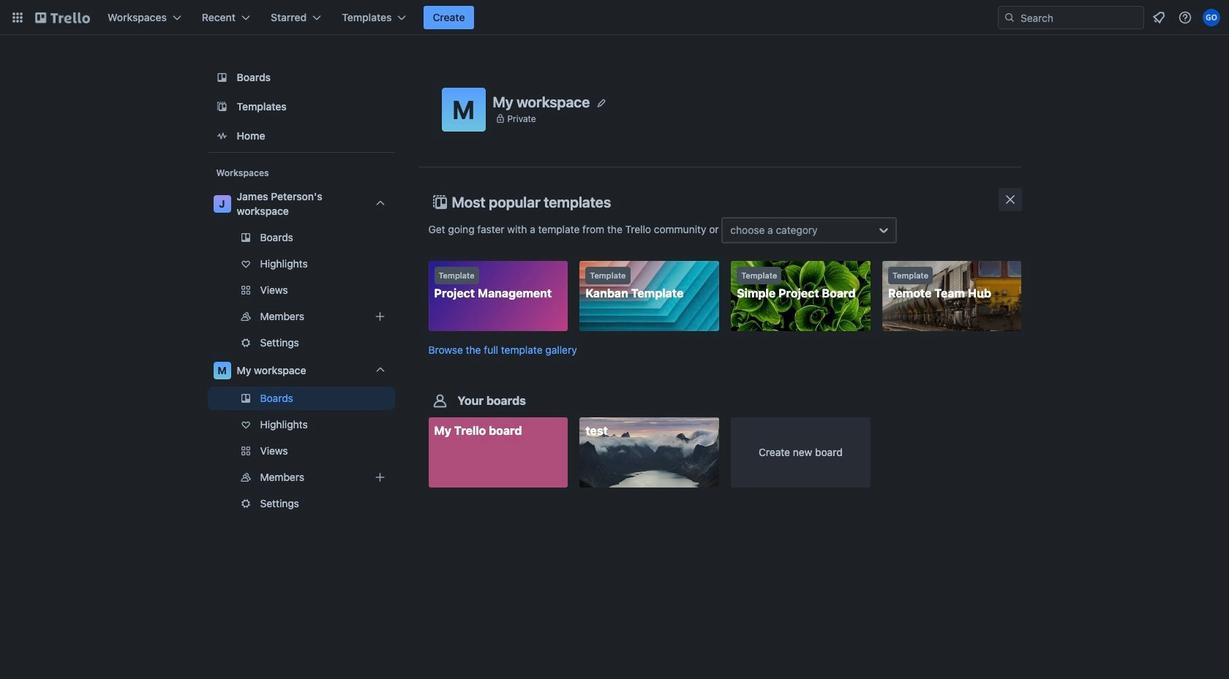 Task type: vqa. For each thing, say whether or not it's contained in the screenshot.
Your boards with 6 items element
no



Task type: locate. For each thing, give the bounding box(es) containing it.
add image
[[371, 308, 389, 326]]

add image
[[371, 469, 389, 487]]

search image
[[1004, 12, 1016, 23]]

home image
[[213, 127, 231, 145]]

gary orlando (garyorlando) image
[[1203, 9, 1221, 26]]

template board image
[[213, 98, 231, 116]]

open information menu image
[[1178, 10, 1193, 25]]



Task type: describe. For each thing, give the bounding box(es) containing it.
0 notifications image
[[1151, 9, 1168, 26]]

primary element
[[0, 0, 1230, 35]]

Search field
[[1016, 7, 1144, 28]]

board image
[[213, 69, 231, 86]]

back to home image
[[35, 6, 90, 29]]



